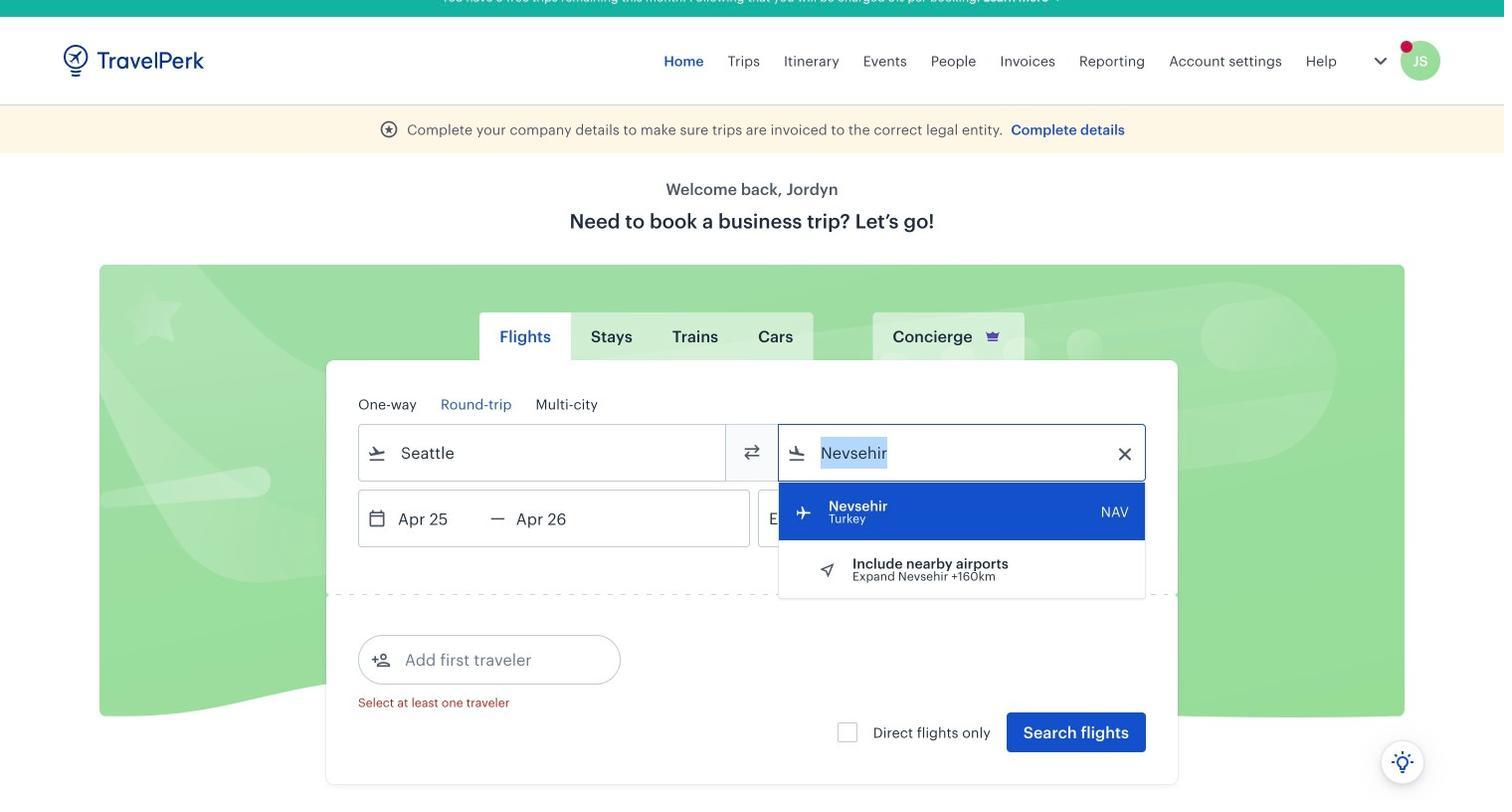 Task type: describe. For each thing, give the bounding box(es) containing it.
Return text field
[[505, 491, 609, 546]]

To search field
[[807, 437, 1120, 469]]

From search field
[[387, 437, 700, 469]]



Task type: locate. For each thing, give the bounding box(es) containing it.
Add first traveler search field
[[391, 644, 598, 676]]

Depart text field
[[387, 491, 491, 546]]



